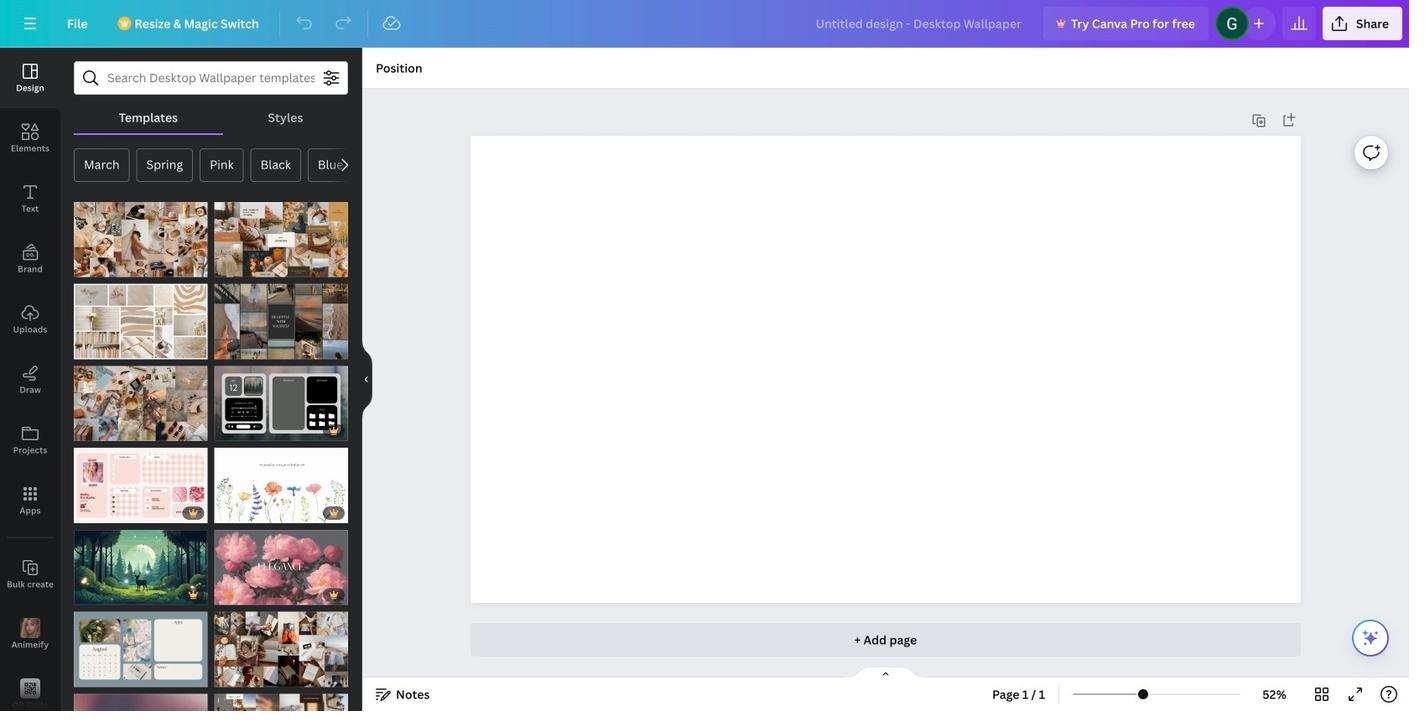 Task type: vqa. For each thing, say whether or not it's contained in the screenshot.
White And Black Modern Photo Collage Desktop Wallpaper
yes



Task type: describe. For each thing, give the bounding box(es) containing it.
beige and brown aesthetic photo collage vision board desktop wallpaper group
[[214, 684, 348, 711]]

main menu bar
[[0, 0, 1409, 48]]

simple watercolor wildflowers motivational desktop wallpaper image
[[214, 448, 348, 523]]

neutral aesthetic photo collage desktop wallpaper image
[[74, 284, 208, 359]]

brown aesthetic vision board autumn photo collage desktop wallpaper group
[[214, 192, 348, 277]]

pink modern roses elegant desktop wallpaper image
[[214, 530, 348, 605]]

Design title text field
[[802, 7, 1037, 40]]

blue modern desktop wallpaper group
[[74, 602, 208, 687]]

brown minimalist moodboard desktop wallpaper group
[[74, 356, 208, 441]]

white and black modern photo collage desktop wallpaper image
[[214, 284, 348, 359]]

brown minimalist moodboard desktop wallpaper image
[[74, 366, 208, 441]]

beige and brown aesthetic photo collage vision board desktop wallpaper image
[[214, 694, 348, 711]]

side panel tab list
[[0, 48, 60, 711]]

green illustrated mystical forest desktop wallpaper group
[[74, 520, 208, 605]]

brown neutral minimalist mood board desktop wallpaper group
[[74, 192, 208, 277]]

neutral aesthetic photo collage desktop wallpaper group
[[74, 274, 208, 359]]

brown neutral minimalist mood board desktop wallpaper image
[[74, 202, 208, 277]]

green illustrated mystical forest desktop wallpaper image
[[74, 530, 208, 605]]

simple watercolor wildflowers motivational desktop wallpaper group
[[214, 438, 348, 523]]

blue modern desktop wallpaper image
[[74, 612, 208, 687]]



Task type: locate. For each thing, give the bounding box(es) containing it.
hide image
[[362, 339, 372, 420]]

brown aesthetic vision board autumn photo collage desktop wallpaper image
[[214, 202, 348, 277]]

show pages image
[[846, 666, 926, 679]]

black and pink gradient motivational quote desktop wallpaper group
[[74, 684, 208, 711]]

pink cute aesthetic background desktop wallpaper image
[[74, 448, 208, 523]]

Search Desktop Wallpaper templates search field
[[107, 62, 315, 94]]

neutral photo collage bookworm desktop wallpaper image
[[214, 612, 348, 687]]

pink modern roses elegant desktop wallpaper group
[[214, 520, 348, 605]]

black and pink gradient motivational quote desktop wallpaper image
[[74, 694, 208, 711]]

neutral photo collage bookworm desktop wallpaper group
[[214, 602, 348, 687]]

black minimalist aesthetic desktop wallpaper group
[[214, 356, 348, 441]]

white and black modern photo collage desktop wallpaper group
[[214, 274, 348, 359]]

black minimalist aesthetic desktop wallpaper image
[[214, 366, 348, 441]]

canva assistant image
[[1361, 628, 1381, 648]]

pink cute aesthetic background desktop wallpaper group
[[74, 438, 208, 523]]



